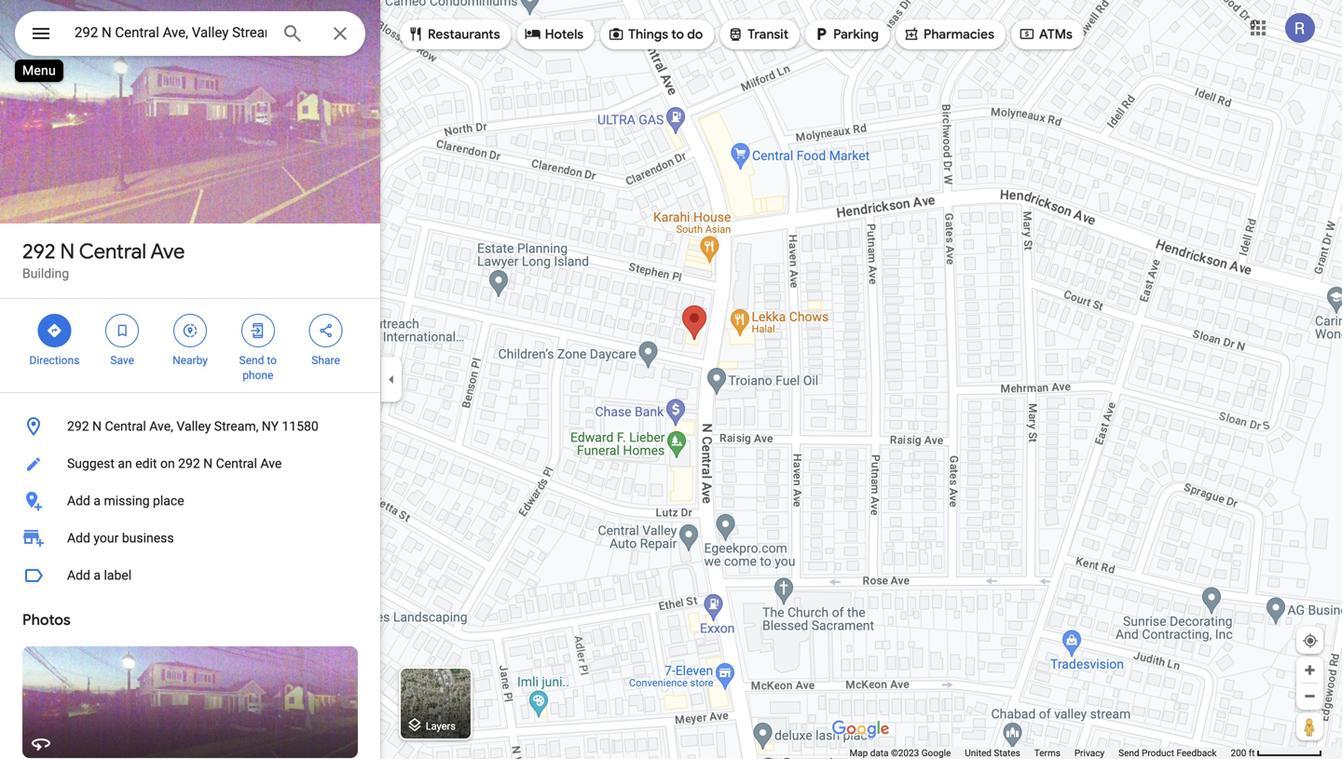 Task type: locate. For each thing, give the bounding box(es) containing it.
292 right on
[[178, 456, 200, 472]]

product
[[1142, 748, 1174, 759]]

0 horizontal spatial n
[[60, 239, 75, 265]]

a left label
[[94, 568, 101, 583]]

send for send to phone
[[239, 354, 264, 367]]

stream,
[[214, 419, 258, 434]]

n for ave,
[[92, 419, 102, 434]]

1 horizontal spatial to
[[671, 26, 684, 43]]

send left product
[[1119, 748, 1139, 759]]

united states button
[[965, 747, 1020, 760]]

actions for 292 n central ave region
[[0, 299, 380, 392]]

do
[[687, 26, 703, 43]]

1 vertical spatial to
[[267, 354, 277, 367]]

to up phone on the left of page
[[267, 354, 277, 367]]

n down valley
[[203, 456, 213, 472]]

add down suggest on the bottom of the page
[[67, 494, 90, 509]]

1 add from the top
[[67, 494, 90, 509]]

 transit
[[727, 24, 789, 44]]

add for add your business
[[67, 531, 90, 546]]

292 n central ave main content
[[0, 0, 380, 760]]

n up building at the top
[[60, 239, 75, 265]]

suggest
[[67, 456, 115, 472]]

footer containing map data ©2023 google
[[849, 747, 1231, 760]]

central down stream,
[[216, 456, 257, 472]]

n
[[60, 239, 75, 265], [92, 419, 102, 434], [203, 456, 213, 472]]

transit
[[748, 26, 789, 43]]

ave
[[150, 239, 185, 265], [260, 456, 282, 472]]

footer
[[849, 747, 1231, 760]]

1 horizontal spatial 292
[[67, 419, 89, 434]]

send inside the send to phone
[[239, 354, 264, 367]]

1 vertical spatial a
[[94, 568, 101, 583]]

2 vertical spatial 292
[[178, 456, 200, 472]]

nearby
[[172, 354, 208, 367]]

a inside add a label button
[[94, 568, 101, 583]]

 atms
[[1019, 24, 1073, 44]]

n inside 292 n central ave, valley stream, ny 11580 button
[[92, 419, 102, 434]]

ave down the ny at bottom left
[[260, 456, 282, 472]]

a
[[94, 494, 101, 509], [94, 568, 101, 583]]

send for send product feedback
[[1119, 748, 1139, 759]]

2 horizontal spatial 292
[[178, 456, 200, 472]]

central inside 292 n central ave building
[[79, 239, 146, 265]]

your
[[94, 531, 119, 546]]

292 up building at the top
[[22, 239, 55, 265]]

add left your
[[67, 531, 90, 546]]

send up phone on the left of page
[[239, 354, 264, 367]]

292 up suggest on the bottom of the page
[[67, 419, 89, 434]]

a left missing
[[94, 494, 101, 509]]

layers
[[426, 721, 456, 732]]

to inside  things to do
[[671, 26, 684, 43]]

data
[[870, 748, 889, 759]]

0 vertical spatial to
[[671, 26, 684, 43]]

add left label
[[67, 568, 90, 583]]

central left ave,
[[105, 419, 146, 434]]

2 horizontal spatial n
[[203, 456, 213, 472]]

0 horizontal spatial to
[[267, 354, 277, 367]]

©2023
[[891, 748, 919, 759]]

2 a from the top
[[94, 568, 101, 583]]

missing
[[104, 494, 150, 509]]

add your business
[[67, 531, 174, 546]]

zoom out image
[[1303, 690, 1317, 704]]

1 vertical spatial add
[[67, 531, 90, 546]]

0 vertical spatial a
[[94, 494, 101, 509]]

show your location image
[[1302, 633, 1319, 650]]

states
[[994, 748, 1020, 759]]

1 a from the top
[[94, 494, 101, 509]]

a inside add a missing place button
[[94, 494, 101, 509]]

to
[[671, 26, 684, 43], [267, 354, 277, 367]]

terms
[[1034, 748, 1061, 759]]

292 inside 292 n central ave building
[[22, 239, 55, 265]]

2 vertical spatial central
[[216, 456, 257, 472]]

n up suggest on the bottom of the page
[[92, 419, 102, 434]]

0 horizontal spatial send
[[239, 354, 264, 367]]

2 vertical spatial n
[[203, 456, 213, 472]]

collapse side panel image
[[381, 370, 402, 390]]

1 vertical spatial 292
[[67, 419, 89, 434]]

3 add from the top
[[67, 568, 90, 583]]

save
[[110, 354, 134, 367]]


[[407, 24, 424, 44]]

feedback
[[1177, 748, 1217, 759]]

292 N Central Ave, Valley Stream, NY 11580 field
[[15, 11, 365, 56]]


[[903, 24, 920, 44]]

central
[[79, 239, 146, 265], [105, 419, 146, 434], [216, 456, 257, 472]]

share
[[312, 354, 340, 367]]

united states
[[965, 748, 1020, 759]]

add a missing place
[[67, 494, 184, 509]]

292 n central ave, valley stream, ny 11580 button
[[0, 408, 380, 446]]

central up 
[[79, 239, 146, 265]]

292
[[22, 239, 55, 265], [67, 419, 89, 434], [178, 456, 200, 472]]

1 vertical spatial n
[[92, 419, 102, 434]]

things
[[628, 26, 668, 43]]

200
[[1231, 748, 1246, 759]]

2 add from the top
[[67, 531, 90, 546]]

0 vertical spatial n
[[60, 239, 75, 265]]


[[182, 321, 199, 341]]

ave up 
[[150, 239, 185, 265]]

2 vertical spatial add
[[67, 568, 90, 583]]

to inside the send to phone
[[267, 354, 277, 367]]

0 horizontal spatial ave
[[150, 239, 185, 265]]

business
[[122, 531, 174, 546]]

to left do
[[671, 26, 684, 43]]

send inside button
[[1119, 748, 1139, 759]]

1 vertical spatial central
[[105, 419, 146, 434]]

None field
[[75, 21, 267, 44]]

 button
[[15, 11, 67, 60]]

1 horizontal spatial send
[[1119, 748, 1139, 759]]

central for ave,
[[105, 419, 146, 434]]

ave inside button
[[260, 456, 282, 472]]

0 vertical spatial 292
[[22, 239, 55, 265]]

1 vertical spatial send
[[1119, 748, 1139, 759]]

add a missing place button
[[0, 483, 380, 520]]

pharmacies
[[924, 26, 994, 43]]

n inside 292 n central ave building
[[60, 239, 75, 265]]

map
[[849, 748, 868, 759]]

1 horizontal spatial ave
[[260, 456, 282, 472]]

privacy
[[1075, 748, 1105, 759]]

 search field
[[15, 11, 365, 60]]

add for add a missing place
[[67, 494, 90, 509]]

0 vertical spatial ave
[[150, 239, 185, 265]]

united
[[965, 748, 992, 759]]

1 horizontal spatial n
[[92, 419, 102, 434]]

0 vertical spatial send
[[239, 354, 264, 367]]

0 vertical spatial add
[[67, 494, 90, 509]]

send
[[239, 354, 264, 367], [1119, 748, 1139, 759]]

11580
[[282, 419, 319, 434]]

 pharmacies
[[903, 24, 994, 44]]

0 horizontal spatial 292
[[22, 239, 55, 265]]

add
[[67, 494, 90, 509], [67, 531, 90, 546], [67, 568, 90, 583]]

0 vertical spatial central
[[79, 239, 146, 265]]

1 vertical spatial ave
[[260, 456, 282, 472]]

add for add a label
[[67, 568, 90, 583]]



Task type: vqa. For each thing, say whether or not it's contained in the screenshot.
Passenger
no



Task type: describe. For each thing, give the bounding box(es) containing it.
on
[[160, 456, 175, 472]]

building
[[22, 266, 69, 281]]

label
[[104, 568, 132, 583]]

a for missing
[[94, 494, 101, 509]]

terms button
[[1034, 747, 1061, 760]]

atms
[[1039, 26, 1073, 43]]

add a label button
[[0, 557, 380, 595]]


[[30, 20, 52, 47]]

send product feedback
[[1119, 748, 1217, 759]]

200 ft button
[[1231, 748, 1323, 759]]

send product feedback button
[[1119, 747, 1217, 760]]

ft
[[1249, 748, 1255, 759]]

add your business link
[[0, 520, 380, 557]]

ave inside 292 n central ave building
[[150, 239, 185, 265]]

privacy button
[[1075, 747, 1105, 760]]

a for label
[[94, 568, 101, 583]]

show street view coverage image
[[1296, 713, 1323, 741]]

hotels
[[545, 26, 584, 43]]

ny
[[262, 419, 279, 434]]

 things to do
[[608, 24, 703, 44]]

zoom in image
[[1303, 664, 1317, 678]]

google maps element
[[0, 0, 1342, 760]]

map data ©2023 google
[[849, 748, 951, 759]]

restaurants
[[428, 26, 500, 43]]

add a label
[[67, 568, 132, 583]]

valley
[[177, 419, 211, 434]]


[[46, 321, 63, 341]]


[[608, 24, 625, 44]]

292 n central ave building
[[22, 239, 185, 281]]

send to phone
[[239, 354, 277, 382]]


[[1019, 24, 1035, 44]]

suggest an edit on 292 n central ave button
[[0, 446, 380, 483]]

 hotels
[[524, 24, 584, 44]]


[[524, 24, 541, 44]]

 parking
[[813, 24, 879, 44]]

photos
[[22, 611, 71, 630]]

suggest an edit on 292 n central ave
[[67, 456, 282, 472]]


[[727, 24, 744, 44]]

place
[[153, 494, 184, 509]]

n inside suggest an edit on 292 n central ave button
[[203, 456, 213, 472]]

n for ave
[[60, 239, 75, 265]]


[[317, 321, 334, 341]]

central for ave
[[79, 239, 146, 265]]

parking
[[833, 26, 879, 43]]

google
[[922, 748, 951, 759]]

292 for ave
[[22, 239, 55, 265]]

google account: ruby anderson  
(rubyanndersson@gmail.com) image
[[1285, 13, 1315, 43]]

an
[[118, 456, 132, 472]]

directions
[[29, 354, 80, 367]]


[[114, 321, 131, 341]]

 restaurants
[[407, 24, 500, 44]]

footer inside google maps 'element'
[[849, 747, 1231, 760]]

none field inside 292 n central ave, valley stream, ny 11580 field
[[75, 21, 267, 44]]

200 ft
[[1231, 748, 1255, 759]]

292 for ave,
[[67, 419, 89, 434]]


[[813, 24, 830, 44]]


[[250, 321, 266, 341]]

phone
[[243, 369, 273, 382]]

edit
[[135, 456, 157, 472]]

292 n central ave, valley stream, ny 11580
[[67, 419, 319, 434]]

ave,
[[149, 419, 173, 434]]



